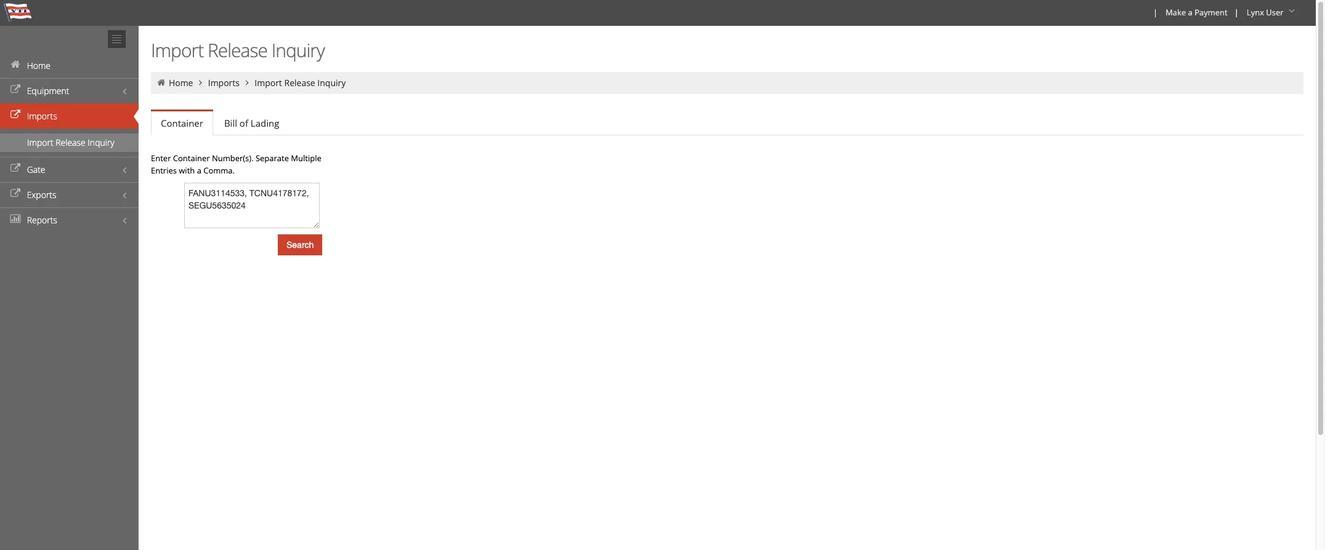Task type: vqa. For each thing, say whether or not it's contained in the screenshot.
Equipment Link on the left top of page
yes



Task type: locate. For each thing, give the bounding box(es) containing it.
2 horizontal spatial import
[[255, 77, 282, 89]]

0 vertical spatial imports link
[[208, 77, 240, 89]]

2 external link image from the top
[[9, 190, 22, 198]]

import release inquiry up gate link
[[27, 137, 114, 148]]

0 vertical spatial home
[[27, 60, 51, 71]]

external link image inside exports "link"
[[9, 190, 22, 198]]

a
[[1188, 7, 1193, 18], [197, 165, 201, 176]]

0 vertical spatial container
[[161, 117, 203, 129]]

home link up equipment
[[0, 53, 139, 78]]

2 vertical spatial release
[[56, 137, 85, 148]]

import up gate
[[27, 137, 53, 148]]

import release inquiry
[[151, 38, 325, 63], [255, 77, 346, 89], [27, 137, 114, 148]]

imports link
[[208, 77, 240, 89], [0, 103, 139, 129]]

a inside enter container number(s).  separate multiple entries with a comma.
[[197, 165, 201, 176]]

a right with
[[197, 165, 201, 176]]

imports link down equipment
[[0, 103, 139, 129]]

home link
[[0, 53, 139, 78], [169, 77, 193, 89]]

home
[[27, 60, 51, 71], [169, 77, 193, 89]]

2 external link image from the top
[[9, 164, 22, 173]]

container link
[[151, 112, 213, 136]]

external link image for gate
[[9, 164, 22, 173]]

import release inquiry link
[[255, 77, 346, 89], [0, 134, 139, 152]]

a right "make"
[[1188, 7, 1193, 18]]

release up angle right image
[[208, 38, 267, 63]]

1 horizontal spatial |
[[1234, 7, 1239, 18]]

home link left angle right icon
[[169, 77, 193, 89]]

bill of lading link
[[214, 111, 289, 136]]

2 vertical spatial import release inquiry
[[27, 137, 114, 148]]

external link image down home image
[[9, 86, 22, 94]]

import up home icon
[[151, 38, 203, 63]]

1 vertical spatial import
[[255, 77, 282, 89]]

0 horizontal spatial |
[[1153, 7, 1158, 18]]

0 horizontal spatial home link
[[0, 53, 139, 78]]

equipment link
[[0, 78, 139, 103]]

external link image inside gate link
[[9, 164, 22, 173]]

user
[[1266, 7, 1284, 18]]

release right angle right image
[[284, 77, 315, 89]]

entries
[[151, 165, 177, 176]]

1 vertical spatial home
[[169, 77, 193, 89]]

inquiry
[[272, 38, 325, 63], [317, 77, 346, 89], [88, 137, 114, 148]]

1 vertical spatial external link image
[[9, 190, 22, 198]]

1 horizontal spatial home
[[169, 77, 193, 89]]

container
[[161, 117, 203, 129], [173, 153, 210, 164]]

angle right image
[[242, 78, 253, 87]]

external link image left gate
[[9, 164, 22, 173]]

imports down equipment
[[27, 110, 57, 122]]

import release inquiry link right angle right image
[[255, 77, 346, 89]]

0 vertical spatial import
[[151, 38, 203, 63]]

bar chart image
[[9, 215, 22, 224]]

import release inquiry up angle right image
[[151, 38, 325, 63]]

1 vertical spatial a
[[197, 165, 201, 176]]

0 vertical spatial external link image
[[9, 111, 22, 120]]

imports
[[208, 77, 240, 89], [27, 110, 57, 122]]

container up enter
[[161, 117, 203, 129]]

|
[[1153, 7, 1158, 18], [1234, 7, 1239, 18]]

container inside enter container number(s).  separate multiple entries with a comma.
[[173, 153, 210, 164]]

0 vertical spatial inquiry
[[272, 38, 325, 63]]

0 horizontal spatial a
[[197, 165, 201, 176]]

0 horizontal spatial import release inquiry link
[[0, 134, 139, 152]]

payment
[[1195, 7, 1228, 18]]

import
[[151, 38, 203, 63], [255, 77, 282, 89], [27, 137, 53, 148]]

angle down image
[[1286, 7, 1298, 15]]

import release inquiry link up gate link
[[0, 134, 139, 152]]

make a payment link
[[1160, 0, 1232, 26]]

0 vertical spatial external link image
[[9, 86, 22, 94]]

import right angle right image
[[255, 77, 282, 89]]

| left lynx
[[1234, 7, 1239, 18]]

container up with
[[173, 153, 210, 164]]

release
[[208, 38, 267, 63], [284, 77, 315, 89], [56, 137, 85, 148]]

0 vertical spatial import release inquiry link
[[255, 77, 346, 89]]

imports left angle right image
[[208, 77, 240, 89]]

0 vertical spatial imports
[[208, 77, 240, 89]]

| left "make"
[[1153, 7, 1158, 18]]

external link image
[[9, 86, 22, 94], [9, 190, 22, 198]]

1 horizontal spatial import release inquiry link
[[255, 77, 346, 89]]

external link image down home image
[[9, 111, 22, 120]]

external link image
[[9, 111, 22, 120], [9, 164, 22, 173]]

import release inquiry right angle right image
[[255, 77, 346, 89]]

external link image up bar chart icon
[[9, 190, 22, 198]]

1 horizontal spatial imports link
[[208, 77, 240, 89]]

external link image inside equipment link
[[9, 86, 22, 94]]

make
[[1166, 7, 1186, 18]]

1 vertical spatial release
[[284, 77, 315, 89]]

number(s).
[[212, 153, 254, 164]]

imports link left angle right image
[[208, 77, 240, 89]]

None text field
[[184, 183, 320, 229]]

0 horizontal spatial home
[[27, 60, 51, 71]]

1 external link image from the top
[[9, 111, 22, 120]]

1 vertical spatial external link image
[[9, 164, 22, 173]]

enter container number(s).  separate multiple entries with a comma.
[[151, 153, 321, 176]]

0 vertical spatial a
[[1188, 7, 1193, 18]]

search button
[[278, 235, 322, 256]]

0 horizontal spatial imports link
[[0, 103, 139, 129]]

home right home image
[[27, 60, 51, 71]]

2 vertical spatial import
[[27, 137, 53, 148]]

0 vertical spatial release
[[208, 38, 267, 63]]

release up gate link
[[56, 137, 85, 148]]

1 vertical spatial container
[[173, 153, 210, 164]]

search
[[286, 240, 314, 250]]

1 vertical spatial imports
[[27, 110, 57, 122]]

2 horizontal spatial release
[[284, 77, 315, 89]]

angle right image
[[195, 78, 206, 87]]

home left angle right icon
[[169, 77, 193, 89]]

1 external link image from the top
[[9, 86, 22, 94]]

exports link
[[0, 182, 139, 208]]

1 | from the left
[[1153, 7, 1158, 18]]



Task type: describe. For each thing, give the bounding box(es) containing it.
external link image for equipment
[[9, 86, 22, 94]]

bill of lading
[[224, 117, 279, 129]]

lading
[[251, 117, 279, 129]]

lynx user
[[1247, 7, 1284, 18]]

1 horizontal spatial a
[[1188, 7, 1193, 18]]

1 horizontal spatial home link
[[169, 77, 193, 89]]

reports
[[27, 214, 57, 226]]

multiple
[[291, 153, 321, 164]]

exports
[[27, 189, 56, 201]]

of
[[240, 117, 248, 129]]

lynx user link
[[1241, 0, 1302, 26]]

1 horizontal spatial release
[[208, 38, 267, 63]]

bill
[[224, 117, 237, 129]]

1 horizontal spatial import
[[151, 38, 203, 63]]

comma.
[[203, 165, 235, 176]]

home image
[[9, 60, 22, 69]]

1 vertical spatial import release inquiry link
[[0, 134, 139, 152]]

2 | from the left
[[1234, 7, 1239, 18]]

1 horizontal spatial imports
[[208, 77, 240, 89]]

make a payment
[[1166, 7, 1228, 18]]

0 horizontal spatial release
[[56, 137, 85, 148]]

equipment
[[27, 85, 69, 97]]

lynx
[[1247, 7, 1264, 18]]

external link image for exports
[[9, 190, 22, 198]]

1 vertical spatial imports link
[[0, 103, 139, 129]]

reports link
[[0, 208, 139, 233]]

with
[[179, 165, 195, 176]]

home image
[[156, 78, 167, 87]]

0 horizontal spatial import
[[27, 137, 53, 148]]

0 vertical spatial import release inquiry
[[151, 38, 325, 63]]

gate
[[27, 164, 45, 176]]

1 vertical spatial inquiry
[[317, 77, 346, 89]]

enter
[[151, 153, 171, 164]]

2 vertical spatial inquiry
[[88, 137, 114, 148]]

separate
[[256, 153, 289, 164]]

external link image for imports
[[9, 111, 22, 120]]

1 vertical spatial import release inquiry
[[255, 77, 346, 89]]

0 horizontal spatial imports
[[27, 110, 57, 122]]

gate link
[[0, 157, 139, 182]]



